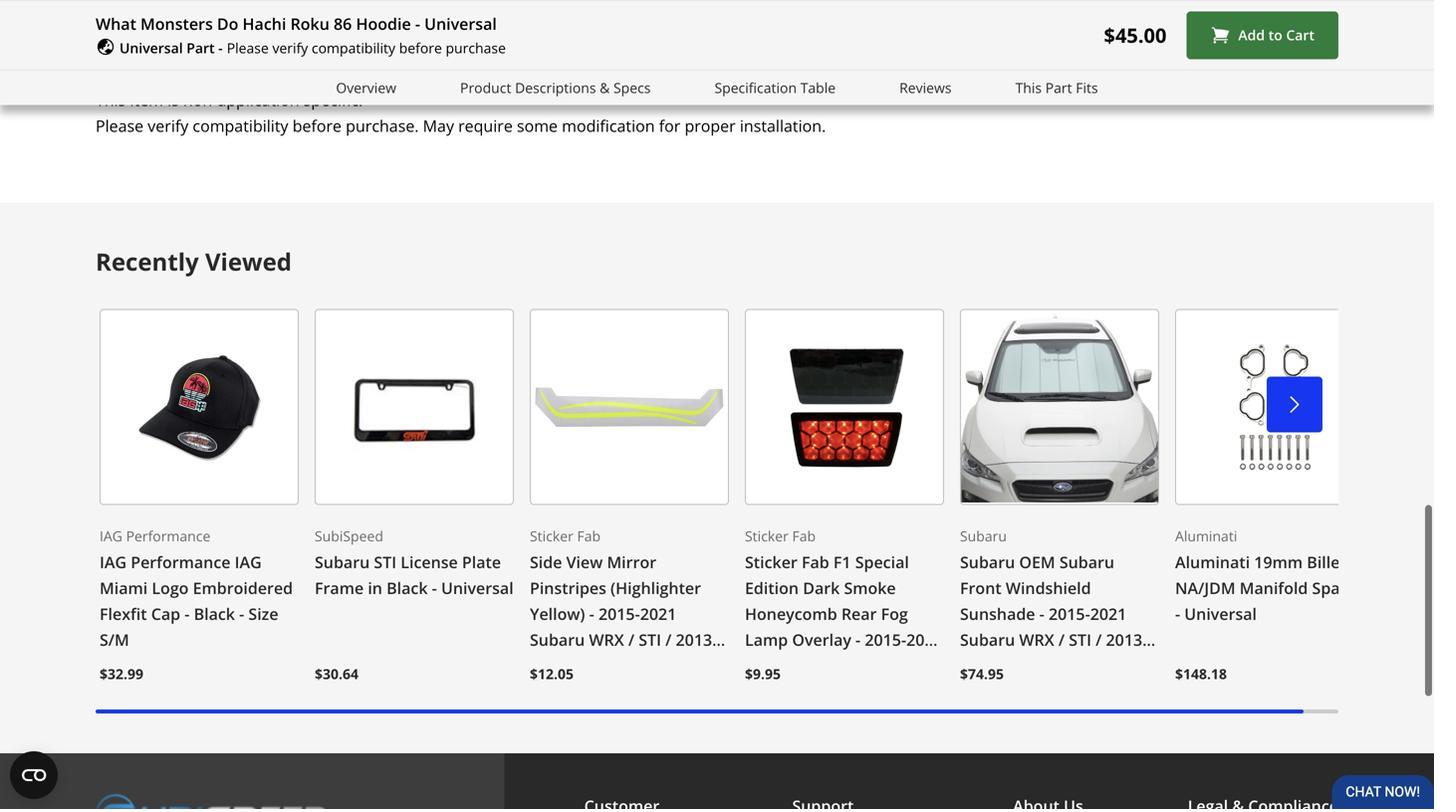 Task type: locate. For each thing, give the bounding box(es) containing it.
billet
[[1307, 552, 1346, 573]]

black right in
[[387, 578, 428, 599]]

sti down windshield
[[1069, 630, 1092, 651]]

na/jdm
[[1175, 578, 1236, 599]]

iag miami logo hat - iagiag-app-2064sm, image
[[100, 309, 299, 505]]

crosstrek
[[570, 655, 644, 677], [1001, 655, 1074, 677], [786, 681, 859, 703]]

cap
[[151, 604, 180, 625]]

sti down (highlighter in the left of the page
[[639, 630, 661, 651]]

please down item
[[96, 115, 144, 136]]

0 vertical spatial this part fits
[[96, 2, 219, 30]]

0 vertical spatial compatibility
[[312, 38, 395, 57]]

2 horizontal spatial crosstrek
[[1001, 655, 1074, 677]]

1 vertical spatial 2017
[[745, 681, 781, 703]]

2015- down (highlighter in the left of the page
[[599, 604, 640, 625]]

1 horizontal spatial wrx
[[804, 655, 839, 677]]

2013-
[[676, 630, 717, 651], [1106, 630, 1148, 651], [891, 655, 932, 677]]

add to cart button
[[1187, 11, 1339, 59]]

performance
[[126, 527, 210, 546], [131, 552, 231, 573]]

2017 down lamp
[[745, 681, 781, 703]]

sti inside subispeed subaru sti license plate frame in black - universal
[[374, 552, 397, 573]]

1 horizontal spatial fits
[[1076, 78, 1098, 97]]

product descriptions & specs link
[[460, 76, 651, 99]]

- inside subispeed subaru sti license plate frame in black - universal
[[432, 578, 437, 599]]

crosstrek down sunshade
[[1001, 655, 1074, 677]]

in
[[368, 578, 382, 599]]

before down specific.
[[293, 115, 342, 136]]

fab for fab
[[792, 527, 816, 546]]

universal
[[424, 13, 497, 34], [120, 38, 183, 57], [96, 52, 177, 76], [441, 578, 514, 599], [1184, 604, 1257, 625]]

$32.99
[[100, 665, 143, 684]]

compatibility
[[312, 38, 395, 57], [193, 115, 288, 136]]

1 horizontal spatial 2015-
[[865, 630, 906, 651]]

black inside iag performance iag performance iag miami logo embroidered flexfit cap - black - size s/m
[[194, 604, 235, 625]]

2017 down yellow)
[[530, 655, 566, 677]]

1 vertical spatial this part fits
[[1015, 78, 1098, 97]]

logo
[[152, 578, 189, 599]]

2015-
[[599, 604, 640, 625], [1049, 604, 1090, 625], [865, 630, 906, 651]]

1 horizontal spatial product
[[460, 78, 511, 97]]

subaru inside sticker fab sticker fab f1 special edition dark smoke honeycomb rear fog lamp overlay - 2015-2021 subaru wrx / sti / 2013- 2017 crosstrek
[[745, 655, 800, 677]]

product up non- in the left of the page
[[182, 52, 250, 76]]

aluminati
[[1175, 527, 1237, 546], [1175, 552, 1250, 573]]

2 horizontal spatial 2013-
[[1106, 630, 1148, 651]]

this part fits
[[96, 2, 219, 30], [1015, 78, 1098, 97]]

compatibility down 86
[[312, 38, 395, 57]]

1 vertical spatial aluminati
[[1175, 552, 1250, 573]]

part
[[140, 2, 180, 30], [186, 38, 215, 57], [1045, 78, 1072, 97]]

0 horizontal spatial wrx
[[589, 630, 624, 651]]

fab for view
[[577, 527, 601, 546]]

1 horizontal spatial black
[[387, 578, 428, 599]]

verify
[[272, 38, 308, 57], [148, 115, 188, 136]]

sticker
[[530, 527, 574, 546], [745, 527, 789, 546], [745, 552, 798, 573]]

universal product
[[96, 52, 250, 76]]

2015- inside sticker fab side view mirror pinstripes (highlighter yellow) - 2015-2021 subaru wrx / sti / 2013- 2017 crosstrek
[[599, 604, 640, 625]]

black
[[387, 578, 428, 599], [194, 604, 235, 625]]

- down na/jdm
[[1175, 604, 1180, 625]]

black down embroidered
[[194, 604, 235, 625]]

0 horizontal spatial before
[[293, 115, 342, 136]]

1 vertical spatial before
[[293, 115, 342, 136]]

this part fits link
[[1015, 76, 1098, 99]]

black inside subispeed subaru sti license plate frame in black - universal
[[387, 578, 428, 599]]

non-
[[183, 89, 217, 110]]

2 horizontal spatial 2015-
[[1049, 604, 1090, 625]]

- inside aluminati aluminati 19mm billet na/jdm manifold spacers - universal
[[1175, 604, 1180, 625]]

hachi
[[243, 13, 286, 34]]

1 vertical spatial compatibility
[[193, 115, 288, 136]]

overlay
[[792, 630, 851, 651]]

1 horizontal spatial part
[[186, 38, 215, 57]]

1 horizontal spatial 2017
[[745, 681, 781, 703]]

crosstrek down overlay
[[786, 681, 859, 703]]

before
[[399, 38, 442, 57], [293, 115, 342, 136]]

0 vertical spatial 2017
[[530, 655, 566, 677]]

monsters
[[140, 13, 213, 34]]

0 horizontal spatial crosstrek
[[570, 655, 644, 677]]

0 horizontal spatial black
[[194, 604, 235, 625]]

roku
[[290, 13, 330, 34]]

0 vertical spatial aluminati
[[1175, 527, 1237, 546]]

verify down is
[[148, 115, 188, 136]]

miami
[[100, 578, 148, 599]]

- down windshield
[[1039, 604, 1045, 625]]

may
[[423, 115, 454, 136]]

0 horizontal spatial 2013-
[[676, 630, 717, 651]]

specification
[[715, 78, 797, 97]]

0 horizontal spatial fits
[[185, 2, 219, 30]]

2021 down fog
[[906, 630, 943, 651]]

mirror
[[607, 552, 656, 573]]

2021 down sunshade
[[960, 655, 997, 677]]

subispeed subaru sti license plate frame in black - universal
[[315, 527, 514, 599]]

2015- inside subaru subaru oem subaru front windshield sunshade - 2015-2021 subaru wrx / sti / 2013- 2021 crosstrek
[[1049, 604, 1090, 625]]

please down hachi
[[227, 38, 269, 57]]

- inside subaru subaru oem subaru front windshield sunshade - 2015-2021 subaru wrx / sti / 2013- 2021 crosstrek
[[1039, 604, 1045, 625]]

purchase
[[446, 38, 506, 57]]

1 vertical spatial product
[[460, 78, 511, 97]]

1 vertical spatial fits
[[1076, 78, 1098, 97]]

compatibility inside this item is non-application specific. please verify compatibility before purchase. may require some modification for proper installation.
[[193, 115, 288, 136]]

2 horizontal spatial wrx
[[1019, 630, 1054, 651]]

universal down na/jdm
[[1184, 604, 1257, 625]]

universal down plate
[[441, 578, 514, 599]]

subaru subaru oem subaru front windshield sunshade - 2015-2021 subaru wrx / sti / 2013- 2021 crosstrek
[[960, 527, 1148, 677]]

special
[[855, 552, 909, 573]]

wrx
[[589, 630, 624, 651], [1019, 630, 1054, 651], [804, 655, 839, 677]]

0 vertical spatial before
[[399, 38, 442, 57]]

1 horizontal spatial crosstrek
[[786, 681, 859, 703]]

1 vertical spatial part
[[186, 38, 215, 57]]

to
[[1269, 26, 1283, 44]]

sti up in
[[374, 552, 397, 573]]

this
[[96, 2, 135, 30], [1015, 78, 1042, 97], [96, 89, 126, 110]]

wrx down overlay
[[804, 655, 839, 677]]

fab inside sticker fab side view mirror pinstripes (highlighter yellow) - 2015-2021 subaru wrx / sti / 2013- 2017 crosstrek
[[577, 527, 601, 546]]

f1
[[833, 552, 851, 573]]

- right yellow)
[[589, 604, 594, 625]]

1 horizontal spatial before
[[399, 38, 442, 57]]

product
[[182, 52, 250, 76], [460, 78, 511, 97]]

2015- down fog
[[865, 630, 906, 651]]

0 horizontal spatial verify
[[148, 115, 188, 136]]

product up require
[[460, 78, 511, 97]]

2 horizontal spatial part
[[1045, 78, 1072, 97]]

0 vertical spatial verify
[[272, 38, 308, 57]]

2013- inside subaru subaru oem subaru front windshield sunshade - 2015-2021 subaru wrx / sti / 2013- 2021 crosstrek
[[1106, 630, 1148, 651]]

compatibility down application
[[193, 115, 288, 136]]

verify inside this item is non-application specific. please verify compatibility before purchase. may require some modification for proper installation.
[[148, 115, 188, 136]]

0 horizontal spatial compatibility
[[193, 115, 288, 136]]

picture of subaru sti license plate frame in black - universal image
[[315, 309, 514, 505]]

2015- down windshield
[[1049, 604, 1090, 625]]

- inside sticker fab sticker fab f1 special edition dark smoke honeycomb rear fog lamp overlay - 2015-2021 subaru wrx / sti / 2013- 2017 crosstrek
[[856, 630, 861, 651]]

0 vertical spatial fits
[[185, 2, 219, 30]]

sti
[[374, 552, 397, 573], [639, 630, 661, 651], [1069, 630, 1092, 651], [854, 655, 876, 677]]

do
[[217, 13, 238, 34]]

1 horizontal spatial please
[[227, 38, 269, 57]]

sti down rear
[[854, 655, 876, 677]]

some
[[517, 115, 558, 136]]

verify down what monsters do hachi roku 86 hoodie - universal
[[272, 38, 308, 57]]

recently
[[96, 245, 199, 278]]

before inside this item is non-application specific. please verify compatibility before purchase. may require some modification for proper installation.
[[293, 115, 342, 136]]

wrx down pinstripes
[[589, 630, 624, 651]]

-
[[415, 13, 420, 34], [218, 38, 223, 57], [432, 578, 437, 599], [185, 604, 190, 625], [239, 604, 244, 625], [589, 604, 594, 625], [1039, 604, 1045, 625], [1175, 604, 1180, 625], [856, 630, 861, 651]]

0 horizontal spatial this part fits
[[96, 2, 219, 30]]

2021 down (highlighter in the left of the page
[[640, 604, 677, 625]]

(highlighter
[[611, 578, 701, 599]]

1 vertical spatial black
[[194, 604, 235, 625]]

pinstripes
[[530, 578, 606, 599]]

specific.
[[304, 89, 363, 110]]

side
[[530, 552, 562, 573]]

sticker inside sticker fab side view mirror pinstripes (highlighter yellow) - 2015-2021 subaru wrx / sti / 2013- 2017 crosstrek
[[530, 527, 574, 546]]

universal up purchase
[[424, 13, 497, 34]]

universal down 'monsters'
[[120, 38, 183, 57]]

0 vertical spatial black
[[387, 578, 428, 599]]

0 horizontal spatial 2017
[[530, 655, 566, 677]]

- inside sticker fab side view mirror pinstripes (highlighter yellow) - 2015-2021 subaru wrx / sti / 2013- 2017 crosstrek
[[589, 604, 594, 625]]

- down license
[[432, 578, 437, 599]]

fab
[[577, 527, 601, 546], [792, 527, 816, 546], [802, 552, 829, 573]]

require
[[458, 115, 513, 136]]

0 vertical spatial product
[[182, 52, 250, 76]]

frame
[[315, 578, 364, 599]]

2021 down windshield
[[1090, 604, 1127, 625]]

19mm
[[1254, 552, 1303, 573]]

- down rear
[[856, 630, 861, 651]]

recently viewed
[[96, 245, 292, 278]]

/
[[628, 630, 635, 651], [665, 630, 672, 651], [1059, 630, 1065, 651], [1096, 630, 1102, 651], [843, 655, 850, 677], [881, 655, 887, 677]]

s/m
[[100, 630, 129, 651]]

before down hoodie
[[399, 38, 442, 57]]

1 horizontal spatial 2013-
[[891, 655, 932, 677]]

universal inside aluminati aluminati 19mm billet na/jdm manifold spacers - universal
[[1184, 604, 1257, 625]]

0 vertical spatial part
[[140, 2, 180, 30]]

0 horizontal spatial please
[[96, 115, 144, 136]]

hoodie
[[356, 13, 411, 34]]

- right "cap"
[[185, 604, 190, 625]]

1 vertical spatial verify
[[148, 115, 188, 136]]

crosstrek down yellow)
[[570, 655, 644, 677]]

view
[[566, 552, 603, 573]]

1 vertical spatial please
[[96, 115, 144, 136]]

sunshade
[[960, 604, 1035, 625]]

0 horizontal spatial 2015-
[[599, 604, 640, 625]]

fits
[[185, 2, 219, 30], [1076, 78, 1098, 97]]

wrx down sunshade
[[1019, 630, 1054, 651]]

universal up item
[[96, 52, 177, 76]]

item
[[130, 89, 163, 110]]

edition
[[745, 578, 799, 599]]

iag
[[100, 527, 122, 546], [100, 552, 127, 573], [235, 552, 262, 573]]

1 horizontal spatial this part fits
[[1015, 78, 1098, 97]]

2 vertical spatial part
[[1045, 78, 1072, 97]]

0 vertical spatial performance
[[126, 527, 210, 546]]



Task type: describe. For each thing, give the bounding box(es) containing it.
1 horizontal spatial verify
[[272, 38, 308, 57]]

specification table link
[[715, 76, 836, 99]]

viewed
[[205, 245, 292, 278]]

embroidered
[[193, 578, 293, 599]]

aluminati aluminati 19mm billet na/jdm manifold spacers - universal
[[1175, 527, 1372, 625]]

installation.
[[740, 115, 826, 136]]

2013- inside sticker fab side view mirror pinstripes (highlighter yellow) - 2015-2021 subaru wrx / sti / 2013- 2017 crosstrek
[[676, 630, 717, 651]]

yellow)
[[530, 604, 585, 625]]

subispeed logo image
[[96, 794, 328, 810]]

2013- inside sticker fab sticker fab f1 special edition dark smoke honeycomb rear fog lamp overlay - 2015-2021 subaru wrx / sti / 2013- 2017 crosstrek
[[891, 655, 932, 677]]

sti inside sticker fab sticker fab f1 special edition dark smoke honeycomb rear fog lamp overlay - 2015-2021 subaru wrx / sti / 2013- 2017 crosstrek
[[854, 655, 876, 677]]

$9.95
[[745, 665, 781, 684]]

open widget image
[[10, 752, 58, 800]]

add to cart
[[1238, 26, 1315, 44]]

spacers
[[1312, 578, 1372, 599]]

crosstrek inside sticker fab sticker fab f1 special edition dark smoke honeycomb rear fog lamp overlay - 2015-2021 subaru wrx / sti / 2013- 2017 crosstrek
[[786, 681, 859, 703]]

table
[[800, 78, 836, 97]]

$45.00
[[1104, 21, 1167, 49]]

lamp
[[745, 630, 788, 651]]

reviews link
[[899, 76, 952, 99]]

add
[[1238, 26, 1265, 44]]

subsoa3992122 subaru oem subaru front windshield sunshade - 2015-2020 subaru wrx & sti / 2013+ subaru crosstrek, image
[[960, 309, 1159, 505]]

iag performance iag performance iag miami logo embroidered flexfit cap - black - size s/m
[[100, 527, 293, 651]]

application
[[217, 89, 299, 110]]

overview
[[336, 78, 396, 97]]

wrx inside sticker fab sticker fab f1 special edition dark smoke honeycomb rear fog lamp overlay - 2015-2021 subaru wrx / sti / 2013- 2017 crosstrek
[[804, 655, 839, 677]]

2017 inside sticker fab sticker fab f1 special edition dark smoke honeycomb rear fog lamp overlay - 2015-2021 subaru wrx / sti / 2013- 2017 crosstrek
[[745, 681, 781, 703]]

2017 inside sticker fab side view mirror pinstripes (highlighter yellow) - 2015-2021 subaru wrx / sti / 2013- 2017 crosstrek
[[530, 655, 566, 677]]

subaru inside sticker fab side view mirror pinstripes (highlighter yellow) - 2015-2021 subaru wrx / sti / 2013- 2017 crosstrek
[[530, 630, 585, 651]]

sticker for sticker
[[745, 527, 789, 546]]

0 horizontal spatial product
[[182, 52, 250, 76]]

purchase.
[[346, 115, 419, 136]]

1 vertical spatial performance
[[131, 552, 231, 573]]

subaru inside subispeed subaru sti license plate frame in black - universal
[[315, 552, 370, 573]]

$30.64
[[315, 665, 359, 684]]

sfb15wrxmirpin-hy side view mirror pinstripes - 15+ wrx / sti / 13-17 crosstrek-highlighter yellow, image
[[530, 309, 729, 505]]

crosstrek inside subaru subaru oem subaru front windshield sunshade - 2015-2021 subaru wrx / sti / 2013- 2021 crosstrek
[[1001, 655, 1074, 677]]

sticker for side
[[530, 527, 574, 546]]

alualm-19mm-mani aluminati 19mm billet na/jdm manifold spacers, image
[[1175, 309, 1374, 505]]

- left size
[[239, 604, 244, 625]]

universal inside subispeed subaru sti license plate frame in black - universal
[[441, 578, 514, 599]]

sticker fab sticker fab f1 special edition dark smoke honeycomb rear fog lamp overlay - 2015-2021 subaru wrx / sti / 2013- 2017 crosstrek
[[745, 527, 943, 703]]

rear
[[841, 604, 877, 625]]

cart
[[1286, 26, 1315, 44]]

flexfit
[[100, 604, 147, 625]]

modification
[[562, 115, 655, 136]]

crosstrek inside sticker fab side view mirror pinstripes (highlighter yellow) - 2015-2021 subaru wrx / sti / 2013- 2017 crosstrek
[[570, 655, 644, 677]]

please inside this item is non-application specific. please verify compatibility before purchase. may require some modification for proper installation.
[[96, 115, 144, 136]]

sticker fab side view mirror pinstripes (highlighter yellow) - 2015-2021 subaru wrx / sti / 2013- 2017 crosstrek
[[530, 527, 717, 677]]

subispeed
[[315, 527, 383, 546]]

what monsters do hachi roku 86 hoodie - universal
[[96, 13, 497, 34]]

0 horizontal spatial part
[[140, 2, 180, 30]]

$148.18
[[1175, 665, 1227, 684]]

86
[[334, 13, 352, 34]]

is
[[167, 89, 179, 110]]

smoke
[[844, 578, 896, 599]]

plate
[[462, 552, 501, 573]]

sfb15wrx-f1-dshc sticker fab f1 special edition dark smoke honeycomb rear fog lamp overlay - 2015-2020 wrx & sti / 2013-2017 crosstrek, image
[[745, 309, 944, 505]]

product descriptions & specs
[[460, 78, 651, 97]]

1 horizontal spatial compatibility
[[312, 38, 395, 57]]

- right hoodie
[[415, 13, 420, 34]]

wrx inside subaru subaru oem subaru front windshield sunshade - 2015-2021 subaru wrx / sti / 2013- 2021 crosstrek
[[1019, 630, 1054, 651]]

0 vertical spatial please
[[227, 38, 269, 57]]

what
[[96, 13, 136, 34]]

overview link
[[336, 76, 396, 99]]

$74.95
[[960, 665, 1004, 684]]

2015- inside sticker fab sticker fab f1 special edition dark smoke honeycomb rear fog lamp overlay - 2015-2021 subaru wrx / sti / 2013- 2017 crosstrek
[[865, 630, 906, 651]]

windshield
[[1006, 578, 1091, 599]]

this item is non-application specific. please verify compatibility before purchase. may require some modification for proper installation.
[[96, 89, 826, 136]]

&
[[600, 78, 610, 97]]

front
[[960, 578, 1002, 599]]

for
[[659, 115, 681, 136]]

specification table
[[715, 78, 836, 97]]

1 aluminati from the top
[[1175, 527, 1237, 546]]

honeycomb
[[745, 604, 837, 625]]

sti inside sticker fab side view mirror pinstripes (highlighter yellow) - 2015-2021 subaru wrx / sti / 2013- 2017 crosstrek
[[639, 630, 661, 651]]

proper
[[685, 115, 736, 136]]

reviews
[[899, 78, 952, 97]]

manifold
[[1240, 578, 1308, 599]]

- down do on the top of the page
[[218, 38, 223, 57]]

this inside this item is non-application specific. please verify compatibility before purchase. may require some modification for proper installation.
[[96, 89, 126, 110]]

size
[[248, 604, 278, 625]]

universal part - please verify compatibility before purchase
[[120, 38, 506, 57]]

wrx inside sticker fab side view mirror pinstripes (highlighter yellow) - 2015-2021 subaru wrx / sti / 2013- 2017 crosstrek
[[589, 630, 624, 651]]

$12.05
[[530, 665, 574, 684]]

oem
[[1019, 552, 1055, 573]]

dark
[[803, 578, 840, 599]]

license
[[401, 552, 458, 573]]

descriptions
[[515, 78, 596, 97]]

specs
[[613, 78, 651, 97]]

2 aluminati from the top
[[1175, 552, 1250, 573]]

2021 inside sticker fab sticker fab f1 special edition dark smoke honeycomb rear fog lamp overlay - 2015-2021 subaru wrx / sti / 2013- 2017 crosstrek
[[906, 630, 943, 651]]

sti inside subaru subaru oem subaru front windshield sunshade - 2015-2021 subaru wrx / sti / 2013- 2021 crosstrek
[[1069, 630, 1092, 651]]

fog
[[881, 604, 908, 625]]

2021 inside sticker fab side view mirror pinstripes (highlighter yellow) - 2015-2021 subaru wrx / sti / 2013- 2017 crosstrek
[[640, 604, 677, 625]]



Task type: vqa. For each thing, say whether or not it's contained in the screenshot.
before in the This item is non-application specific. Please verify compatibility before purchase. May require some modification for proper installation.
yes



